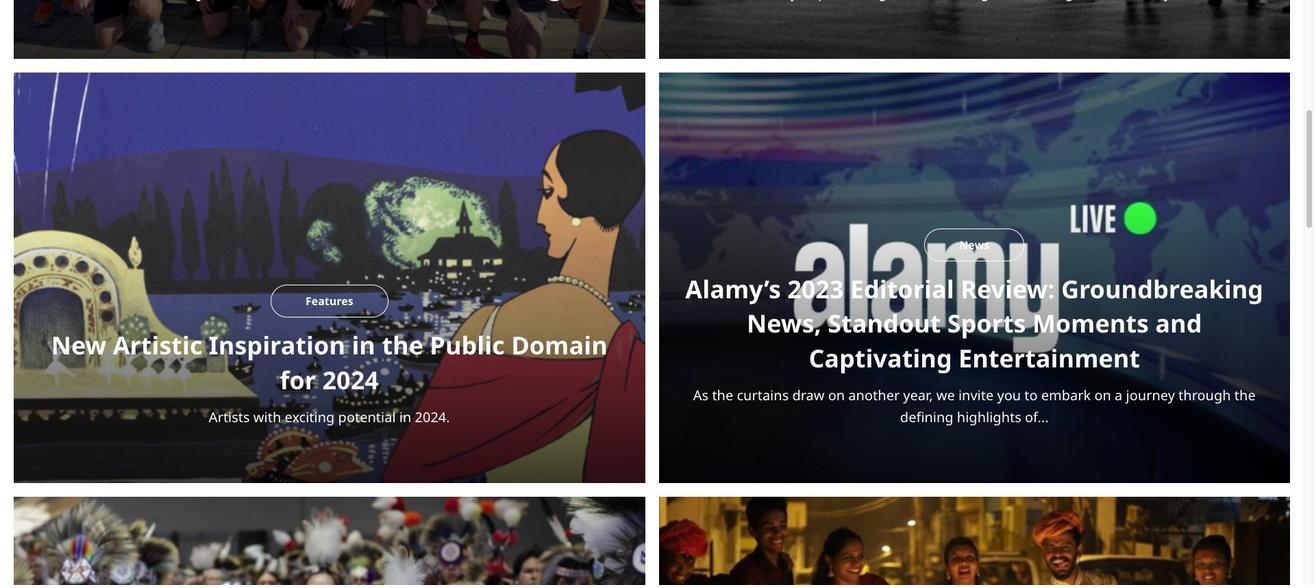 Task type: vqa. For each thing, say whether or not it's contained in the screenshot.
chevron down image in the the Archive link
no



Task type: describe. For each thing, give the bounding box(es) containing it.
for
[[280, 364, 316, 397]]

through
[[1179, 386, 1231, 405]]

embark
[[1041, 386, 1091, 405]]

inspiration
[[209, 329, 345, 363]]

review:
[[961, 273, 1055, 306]]

the inside new artistic inspiration in the public domain for 2024
[[382, 329, 423, 363]]

as the curtains draw on another year, we invite you to embark on a journey through the defining highlights of...
[[693, 386, 1256, 427]]

year,
[[903, 386, 933, 405]]

alamy's 2023 editorial review: groundbreaking news, standout sports moments and captivating entertainment
[[685, 273, 1264, 375]]

features
[[306, 294, 353, 309]]

news
[[959, 238, 989, 253]]

artists with exciting potential in 2024.
[[209, 408, 450, 427]]

artists with exciting potential in 2024. link
[[36, 407, 623, 429]]

journey
[[1126, 386, 1175, 405]]

2023
[[787, 273, 844, 306]]

editorial
[[850, 273, 954, 306]]

artistic
[[113, 329, 202, 363]]

highlights
[[957, 408, 1021, 427]]

domain
[[511, 329, 608, 363]]

invite
[[958, 386, 994, 405]]

news,
[[747, 307, 821, 341]]

2 horizontal spatial the
[[1235, 386, 1256, 405]]

moments
[[1032, 307, 1149, 341]]

2 on from the left
[[1095, 386, 1111, 405]]



Task type: locate. For each thing, give the bounding box(es) containing it.
news link
[[925, 229, 1024, 262]]

0 vertical spatial in
[[352, 329, 375, 363]]

alamy's 2023 editorial review: groundbreaking news, standout sports moments and captivating entertainment link
[[681, 273, 1268, 376]]

another
[[848, 386, 900, 405]]

new artistic inspiration in the public domain for 2024 link
[[36, 329, 623, 398]]

new
[[51, 329, 106, 363]]

on
[[828, 386, 845, 405], [1095, 386, 1111, 405]]

1 horizontal spatial in
[[399, 408, 411, 427]]

with
[[253, 408, 281, 427]]

1 vertical spatial in
[[399, 408, 411, 427]]

exciting
[[285, 408, 335, 427]]

the right through
[[1235, 386, 1256, 405]]

draw
[[792, 386, 825, 405]]

and
[[1155, 307, 1202, 341]]

in inside new artistic inspiration in the public domain for 2024
[[352, 329, 375, 363]]

on left the a
[[1095, 386, 1111, 405]]

artists
[[209, 408, 250, 427]]

the
[[382, 329, 423, 363], [712, 386, 733, 405], [1235, 386, 1256, 405]]

2024.
[[415, 408, 450, 427]]

groundbreaking
[[1061, 273, 1264, 306]]

in
[[352, 329, 375, 363], [399, 408, 411, 427]]

the right as
[[712, 386, 733, 405]]

captivating
[[809, 342, 952, 375]]

standout
[[828, 307, 941, 341]]

features link
[[271, 285, 388, 318]]

curtains
[[737, 386, 789, 405]]

public
[[430, 329, 505, 363]]

in left 2024. at the bottom
[[399, 408, 411, 427]]

0 horizontal spatial on
[[828, 386, 845, 405]]

1 on from the left
[[828, 386, 845, 405]]

1 horizontal spatial the
[[712, 386, 733, 405]]

to
[[1025, 386, 1038, 405]]

0 horizontal spatial in
[[352, 329, 375, 363]]

on right draw
[[828, 386, 845, 405]]

defining
[[900, 408, 954, 427]]

a
[[1115, 386, 1123, 405]]

potential
[[338, 408, 396, 427]]

as
[[693, 386, 709, 405]]

new artistic inspiration in the public domain for 2024
[[51, 329, 608, 397]]

the left public in the bottom left of the page
[[382, 329, 423, 363]]

in up 2024
[[352, 329, 375, 363]]

alamy's
[[685, 273, 781, 306]]

entertainment
[[959, 342, 1140, 375]]

of...
[[1025, 408, 1049, 427]]

2024
[[322, 364, 379, 397]]

1 horizontal spatial on
[[1095, 386, 1111, 405]]

as the curtains draw on another year, we invite you to embark on a journey through the defining highlights of... link
[[681, 385, 1268, 429]]

we
[[936, 386, 955, 405]]

you
[[997, 386, 1021, 405]]

0 horizontal spatial the
[[382, 329, 423, 363]]

sports
[[947, 307, 1026, 341]]



